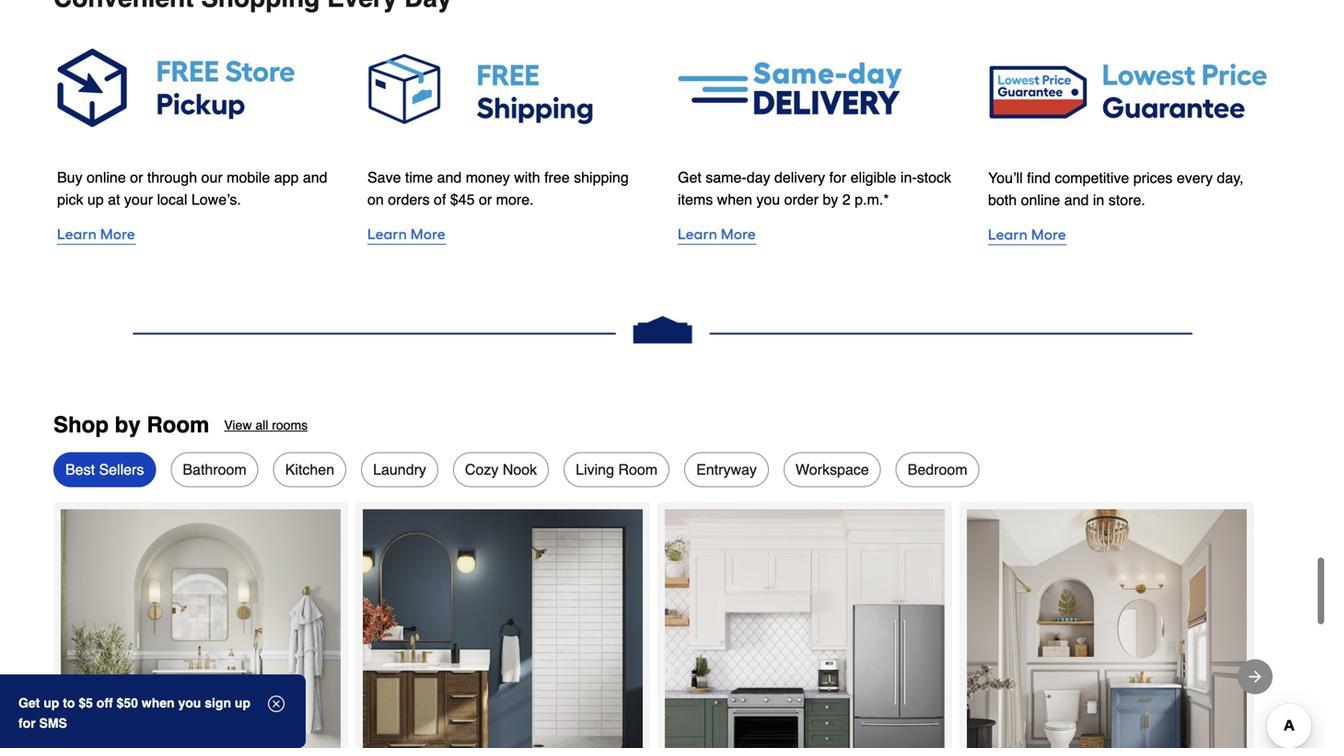 Task type: locate. For each thing, give the bounding box(es) containing it.
off
[[96, 696, 113, 711]]

1 vertical spatial room
[[618, 462, 658, 479]]

get same-day delivery for eligible in-stock items when you order by 2 p.m.*
[[678, 169, 951, 208]]

when down same-
[[717, 191, 752, 208]]

view all rooms link
[[224, 413, 308, 438]]

sellers
[[99, 462, 144, 479]]

1 horizontal spatial up
[[87, 191, 104, 208]]

money
[[466, 169, 510, 186]]

save time and money with free shipping on orders of $45 or more.
[[367, 169, 629, 208]]

1 horizontal spatial for
[[829, 169, 847, 186]]

or down 'money'
[[479, 191, 492, 208]]

learn more image down more.
[[367, 222, 648, 248]]

0 horizontal spatial or
[[130, 169, 143, 186]]

when right $50
[[142, 696, 175, 711]]

0 vertical spatial get
[[678, 169, 702, 186]]

room
[[147, 413, 209, 438], [618, 462, 658, 479]]

both
[[988, 192, 1017, 209]]

day,
[[1217, 170, 1244, 187]]

for up "2"
[[829, 169, 847, 186]]

room right the living
[[618, 462, 658, 479]]

when inside get up to $5 off $50 when you sign up for sms
[[142, 696, 175, 711]]

buy
[[57, 169, 82, 186]]

learn more image down store.
[[988, 223, 1269, 248]]

1 vertical spatial or
[[479, 191, 492, 208]]

day
[[747, 169, 770, 186]]

1 horizontal spatial or
[[479, 191, 492, 208]]

0 horizontal spatial room
[[147, 413, 209, 438]]

get inside get same-day delivery for eligible in-stock items when you order by 2 p.m.*
[[678, 169, 702, 186]]

you'll
[[988, 170, 1023, 187]]

1 vertical spatial when
[[142, 696, 175, 711]]

2 learn more image from the left
[[367, 222, 648, 248]]

4 learn more image from the left
[[988, 223, 1269, 248]]

2 horizontal spatial and
[[1064, 192, 1089, 209]]

0 vertical spatial when
[[717, 191, 752, 208]]

when
[[717, 191, 752, 208], [142, 696, 175, 711]]

online inside buy online or through our mobile app and pick up at your local lowe's.
[[87, 169, 126, 186]]

you
[[756, 191, 780, 208], [178, 696, 201, 711]]

more.
[[496, 191, 534, 208]]

or inside save time and money with free shipping on orders of $45 or more.
[[479, 191, 492, 208]]

1 horizontal spatial online
[[1021, 192, 1060, 209]]

shipping
[[574, 169, 629, 186]]

and left in
[[1064, 192, 1089, 209]]

you left sign at the left bottom
[[178, 696, 201, 711]]

to
[[63, 696, 75, 711]]

shop by room
[[53, 413, 209, 438]]

you down the day
[[756, 191, 780, 208]]

1 horizontal spatial and
[[437, 169, 462, 186]]

0 horizontal spatial for
[[18, 716, 36, 731]]

learn more image down order
[[678, 222, 959, 248]]

same day delivery. image
[[678, 42, 959, 134]]

1 vertical spatial online
[[1021, 192, 1060, 209]]

and up of
[[437, 169, 462, 186]]

and right app
[[303, 169, 327, 186]]

0 horizontal spatial by
[[115, 413, 141, 438]]

get up sms
[[18, 696, 40, 711]]

or
[[130, 169, 143, 186], [479, 191, 492, 208]]

view all rooms
[[224, 418, 308, 433]]

0 vertical spatial for
[[829, 169, 847, 186]]

in-
[[901, 169, 917, 186]]

up inside buy online or through our mobile app and pick up at your local lowe's.
[[87, 191, 104, 208]]

1 vertical spatial you
[[178, 696, 201, 711]]

1 horizontal spatial get
[[678, 169, 702, 186]]

buy online or through our mobile app and pick up at your local lowe's.
[[57, 169, 327, 208]]

0 horizontal spatial and
[[303, 169, 327, 186]]

sign
[[205, 696, 231, 711]]

get for get up to $5 off $50 when you sign up for sms
[[18, 696, 40, 711]]

pick
[[57, 191, 83, 208]]

1 horizontal spatial by
[[823, 191, 838, 208]]

0 horizontal spatial up
[[43, 696, 59, 711]]

and
[[303, 169, 327, 186], [437, 169, 462, 186], [1064, 192, 1089, 209]]

0 vertical spatial room
[[147, 413, 209, 438]]

up left to
[[43, 696, 59, 711]]

cozy nook
[[465, 462, 537, 479]]

eligible
[[851, 169, 896, 186]]

through
[[147, 169, 197, 186]]

get
[[678, 169, 702, 186], [18, 696, 40, 711]]

free shipping. image
[[367, 42, 648, 134]]

0 horizontal spatial get
[[18, 696, 40, 711]]

save
[[367, 169, 401, 186]]

living
[[576, 462, 614, 479]]

0 horizontal spatial you
[[178, 696, 201, 711]]

room up bathroom
[[147, 413, 209, 438]]

get up items
[[678, 169, 702, 186]]

you'll find competitive prices every day, both online and in store.
[[988, 170, 1244, 209]]

online
[[87, 169, 126, 186], [1021, 192, 1060, 209]]

1 horizontal spatial room
[[618, 462, 658, 479]]

for left sms
[[18, 716, 36, 731]]

a centered blue outline of the lowe's logo with page-divider lines extending left and right. image
[[53, 307, 1273, 354]]

store.
[[1109, 192, 1145, 209]]

learn more image down the lowe's.
[[57, 222, 338, 248]]

up right sign at the left bottom
[[235, 696, 251, 711]]

by left "2"
[[823, 191, 838, 208]]

get inside get up to $5 off $50 when you sign up for sms
[[18, 696, 40, 711]]

for
[[829, 169, 847, 186], [18, 716, 36, 731]]

by
[[823, 191, 838, 208], [115, 413, 141, 438]]

1 vertical spatial by
[[115, 413, 141, 438]]

up
[[87, 191, 104, 208], [43, 696, 59, 711], [235, 696, 251, 711]]

learn more image
[[57, 222, 338, 248], [367, 222, 648, 248], [678, 222, 959, 248], [988, 223, 1269, 248]]

0 horizontal spatial online
[[87, 169, 126, 186]]

$5
[[79, 696, 93, 711]]

up for up
[[235, 696, 251, 711]]

best sellers
[[65, 462, 144, 479]]

laundry
[[373, 462, 426, 479]]

every
[[1177, 170, 1213, 187]]

1 horizontal spatial you
[[756, 191, 780, 208]]

items
[[678, 191, 713, 208]]

1 learn more image from the left
[[57, 222, 338, 248]]

3 learn more image from the left
[[678, 222, 959, 248]]

1 horizontal spatial when
[[717, 191, 752, 208]]

you inside get same-day delivery for eligible in-stock items when you order by 2 p.m.*
[[756, 191, 780, 208]]

free store pickup. image
[[57, 42, 338, 134]]

2 horizontal spatial up
[[235, 696, 251, 711]]

up left at
[[87, 191, 104, 208]]

online down find
[[1021, 192, 1060, 209]]

online up at
[[87, 169, 126, 186]]

and inside buy online or through our mobile app and pick up at your local lowe's.
[[303, 169, 327, 186]]

delivery
[[774, 169, 825, 186]]

0 vertical spatial you
[[756, 191, 780, 208]]

time
[[405, 169, 433, 186]]

0 vertical spatial by
[[823, 191, 838, 208]]

living room
[[576, 462, 658, 479]]

by up sellers at the bottom
[[115, 413, 141, 438]]

lowest price guarantee. image
[[988, 42, 1269, 134]]

and inside you'll find competitive prices every day, both online and in store.
[[1064, 192, 1089, 209]]

in
[[1093, 192, 1105, 209]]

for inside get up to $5 off $50 when you sign up for sms
[[18, 716, 36, 731]]

online inside you'll find competitive prices every day, both online and in store.
[[1021, 192, 1060, 209]]

1 vertical spatial for
[[18, 716, 36, 731]]

best
[[65, 462, 95, 479]]

p.m.*
[[855, 191, 889, 208]]

0 horizontal spatial when
[[142, 696, 175, 711]]

sms
[[39, 716, 67, 731]]

when inside get same-day delivery for eligible in-stock items when you order by 2 p.m.*
[[717, 191, 752, 208]]

1 vertical spatial get
[[18, 696, 40, 711]]

up for online
[[87, 191, 104, 208]]

orders
[[388, 191, 430, 208]]

$50
[[117, 696, 138, 711]]

or up your
[[130, 169, 143, 186]]

0 vertical spatial or
[[130, 169, 143, 186]]

0 vertical spatial online
[[87, 169, 126, 186]]

learn more image for by
[[678, 222, 959, 248]]

all
[[255, 418, 268, 433]]



Task type: vqa. For each thing, say whether or not it's contained in the screenshot.
WE CAN ANSWER ANY QUESTIONS YOU HAVE.
no



Task type: describe. For each thing, give the bounding box(es) containing it.
on
[[367, 191, 384, 208]]

bathroom
[[183, 462, 247, 479]]

app
[[274, 169, 299, 186]]

$45
[[450, 191, 475, 208]]

view
[[224, 418, 252, 433]]

get for get same-day delivery for eligible in-stock items when you order by 2 p.m.*
[[678, 169, 702, 186]]

learn more image for more.
[[367, 222, 648, 248]]

of
[[434, 191, 446, 208]]

kitchen
[[285, 462, 334, 479]]

get up to $5 off $50 when you sign up for sms
[[18, 696, 251, 731]]

with
[[514, 169, 540, 186]]

local
[[157, 191, 187, 208]]

you inside get up to $5 off $50 when you sign up for sms
[[178, 696, 201, 711]]

shop
[[53, 413, 109, 438]]

find
[[1027, 170, 1051, 187]]

lowe's.
[[191, 191, 241, 208]]

workspace
[[796, 462, 869, 479]]

entryway
[[696, 462, 757, 479]]

mobile
[[227, 169, 270, 186]]

same-
[[706, 169, 747, 186]]

prices
[[1133, 170, 1173, 187]]

free
[[544, 169, 570, 186]]

our
[[201, 169, 223, 186]]

nook
[[503, 462, 537, 479]]

by inside get same-day delivery for eligible in-stock items when you order by 2 p.m.*
[[823, 191, 838, 208]]

for inside get same-day delivery for eligible in-stock items when you order by 2 p.m.*
[[829, 169, 847, 186]]

stock
[[917, 169, 951, 186]]

and inside save time and money with free shipping on orders of $45 or more.
[[437, 169, 462, 186]]

arrow right image
[[1246, 668, 1264, 687]]

bedroom
[[908, 462, 968, 479]]

rooms
[[272, 418, 308, 433]]

order
[[784, 191, 819, 208]]

learn more image for local
[[57, 222, 338, 248]]

competitive
[[1055, 170, 1129, 187]]

cozy
[[465, 462, 499, 479]]

your
[[124, 191, 153, 208]]

2
[[842, 191, 851, 208]]

at
[[108, 191, 120, 208]]

or inside buy online or through our mobile app and pick up at your local lowe's.
[[130, 169, 143, 186]]



